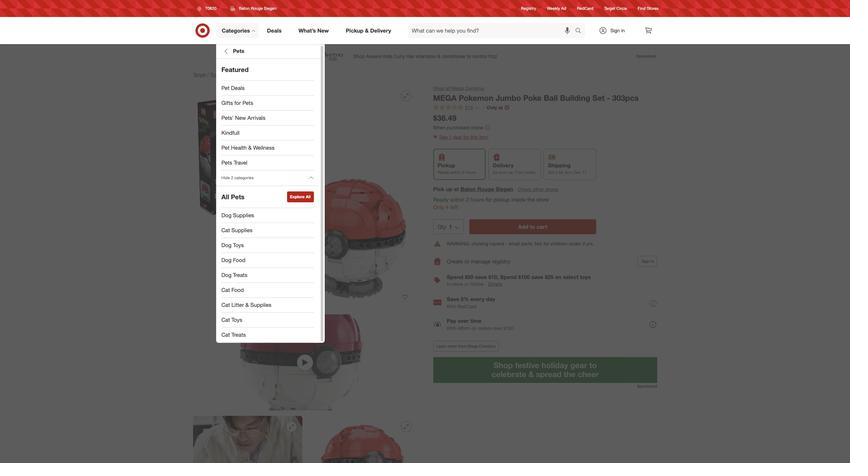 Task type: vqa. For each thing, say whether or not it's contained in the screenshot.
Qty
no



Task type: describe. For each thing, give the bounding box(es) containing it.
online
[[470, 281, 484, 287]]

5%
[[461, 296, 469, 302]]

add
[[518, 223, 529, 230]]

building inside shop all mega construx mega pokemon jumbo poke ball building set - 303pcs
[[560, 93, 591, 103]]

day
[[486, 296, 495, 302]]

what's
[[299, 27, 316, 34]]

pets travel
[[222, 159, 247, 166]]

on inside pay over time with affirm on orders over $100
[[472, 325, 477, 331]]

online
[[471, 124, 484, 130]]

dog food link
[[216, 253, 319, 268]]

0 horizontal spatial -
[[506, 241, 508, 247]]

not
[[535, 241, 542, 247]]

baton inside dropdown button
[[239, 6, 250, 11]]

get
[[548, 170, 555, 175]]

cat for cat toys
[[222, 316, 230, 323]]

1 horizontal spatial only
[[487, 104, 497, 110]]

dog for dog food
[[222, 257, 232, 263]]

ready inside ready within 2 hours for pickup inside the store only 4 left
[[433, 196, 449, 203]]

dog treats link
[[216, 268, 319, 283]]

for left this
[[463, 134, 469, 140]]

categories link
[[216, 23, 259, 38]]

redcard link
[[577, 6, 594, 11]]

up
[[446, 186, 453, 192]]

1 horizontal spatial at
[[499, 104, 503, 110]]

yrs.
[[587, 241, 594, 247]]

stores
[[647, 6, 659, 11]]

building sets & blocks link
[[224, 72, 272, 77]]

11am
[[514, 170, 525, 175]]

2 save from the left
[[532, 274, 544, 281]]

cat litter & supplies
[[222, 302, 272, 308]]

cat toys link
[[216, 313, 319, 328]]

see
[[439, 134, 448, 140]]

pay over time with affirm on orders over $100
[[447, 317, 514, 331]]

only at
[[487, 104, 503, 110]]

food for cat food
[[232, 287, 244, 293]]

store inside spend $50 save $10, spend $100 save $25 on select toys in-store or online ∙ details
[[453, 281, 463, 287]]

sponsored
[[637, 384, 657, 389]]

0 vertical spatial delivery
[[370, 27, 391, 34]]

find stores
[[638, 6, 659, 11]]

check
[[518, 186, 532, 192]]

3
[[583, 241, 585, 247]]

$25
[[545, 274, 554, 281]]

explore all
[[290, 194, 311, 199]]

or inside spend $50 save $10, spend $100 save $25 on select toys in-store or online ∙ details
[[465, 281, 469, 287]]

affirm
[[458, 325, 470, 331]]

only inside ready within 2 hours for pickup inside the store only 4 left
[[433, 204, 444, 211]]

manage
[[471, 258, 491, 265]]

2 inside ready within 2 hours for pickup inside the store only 4 left
[[466, 196, 469, 203]]

add to cart button
[[469, 219, 596, 234]]

2 inside pickup ready within 2 hours
[[462, 170, 465, 175]]

1 spend from the left
[[447, 274, 464, 281]]

dec
[[574, 170, 581, 175]]

dog for dog toys
[[222, 242, 232, 249]]

wellness
[[253, 144, 275, 151]]

sign in link
[[593, 23, 636, 38]]

when purchased online
[[433, 124, 484, 130]]

soon
[[499, 170, 508, 175]]

from
[[458, 344, 467, 349]]

explore
[[290, 194, 305, 199]]

mega inside button
[[468, 344, 478, 349]]

food for dog food
[[233, 257, 246, 263]]

gifts for pets
[[222, 100, 253, 106]]

blocks
[[258, 72, 272, 77]]

0 horizontal spatial building
[[224, 72, 241, 77]]

2 inside button
[[231, 175, 233, 180]]

what's new
[[299, 27, 329, 34]]

cart
[[537, 223, 547, 230]]

pets travel link
[[216, 155, 319, 170]]

17
[[583, 170, 587, 175]]

check other stores
[[518, 186, 559, 192]]

jumbo
[[496, 93, 521, 103]]

in inside sign in button
[[651, 259, 654, 264]]

mega pokemon jumbo poke ball building set - 303pcs, 4 of 7 image
[[308, 416, 417, 463]]

70820
[[205, 6, 217, 11]]

pets up dog supplies
[[231, 193, 245, 201]]

cat treats link
[[216, 328, 319, 343]]

pet for pet deals
[[222, 85, 230, 91]]

kindfull
[[222, 129, 240, 136]]

shop all mega construx mega pokemon jumbo poke ball building set - 303pcs
[[433, 85, 639, 103]]

set
[[593, 93, 605, 103]]

1 horizontal spatial all
[[306, 194, 311, 199]]

$50
[[465, 274, 474, 281]]

the
[[528, 196, 535, 203]]

dog for dog supplies
[[222, 212, 232, 219]]

warning: choking hazard - small parts. not for children under 3 yrs.
[[447, 241, 594, 247]]

pick up at baton rouge siegen
[[433, 186, 514, 192]]

1 vertical spatial at
[[454, 186, 459, 192]]

search button
[[572, 23, 589, 39]]

2 / from the left
[[221, 72, 223, 77]]

registry
[[492, 258, 511, 265]]

sun,
[[565, 170, 573, 175]]

cat for cat supplies
[[222, 227, 230, 234]]

supplies for dog supplies
[[233, 212, 254, 219]]

all
[[446, 85, 451, 91]]

1 vertical spatial deals
[[231, 85, 245, 91]]

hours inside ready within 2 hours for pickup inside the store only 4 left
[[471, 196, 484, 203]]

pet health & wellness
[[222, 144, 275, 151]]

hazard
[[490, 241, 504, 247]]

gifts
[[222, 100, 233, 106]]

target for target / toys / building sets & blocks
[[193, 72, 206, 77]]

this
[[470, 134, 478, 140]]

construx inside shop all mega construx mega pokemon jumbo poke ball building set - 303pcs
[[465, 85, 485, 91]]

spend $50 save $10, spend $100 save $25 on select toys link
[[447, 274, 591, 281]]

create
[[447, 258, 463, 265]]

treats for cat treats
[[232, 331, 246, 338]]

target / toys / building sets & blocks
[[193, 72, 272, 77]]



Task type: locate. For each thing, give the bounding box(es) containing it.
pickup inside pickup ready within 2 hours
[[438, 162, 455, 169]]

0 vertical spatial treats
[[233, 272, 248, 278]]

0 vertical spatial on
[[555, 274, 562, 281]]

$10,
[[489, 274, 499, 281]]

mega pokemon jumbo poke ball building set - 303pcs, 3 of 7 image
[[193, 416, 302, 463]]

treats down cat toys in the bottom of the page
[[232, 331, 246, 338]]

dog down dog toys
[[222, 257, 232, 263]]

toys for cat toys
[[232, 316, 242, 323]]

siegen inside dropdown button
[[264, 6, 277, 11]]

what's new link
[[293, 23, 338, 38]]

ball
[[544, 93, 558, 103]]

2 pet from the top
[[222, 144, 230, 151]]

1 vertical spatial baton
[[461, 186, 476, 192]]

0 vertical spatial only
[[487, 104, 497, 110]]

0 horizontal spatial over
[[458, 317, 469, 324]]

see 1 deal for this item
[[439, 134, 489, 140]]

with
[[447, 304, 456, 309], [447, 325, 456, 331]]

0 vertical spatial toys
[[210, 72, 220, 77]]

sign inside button
[[642, 259, 650, 264]]

ready inside pickup ready within 2 hours
[[438, 170, 449, 175]]

1 vertical spatial over
[[493, 325, 502, 331]]

4 cat from the top
[[222, 316, 230, 323]]

time
[[471, 317, 482, 324]]

health
[[231, 144, 247, 151]]

1 vertical spatial building
[[560, 93, 591, 103]]

2 or from the top
[[465, 281, 469, 287]]

2 right hide
[[231, 175, 233, 180]]

within up 'up'
[[451, 170, 461, 175]]

0 vertical spatial supplies
[[233, 212, 254, 219]]

with down pay
[[447, 325, 456, 331]]

1 vertical spatial sign
[[642, 259, 650, 264]]

all
[[222, 193, 229, 201], [306, 194, 311, 199]]

0 vertical spatial or
[[465, 258, 470, 265]]

cat litter & supplies link
[[216, 298, 319, 313]]

1 save from the left
[[475, 274, 487, 281]]

toys for dog toys
[[233, 242, 244, 249]]

0 vertical spatial hours
[[466, 170, 476, 175]]

target circle link
[[605, 6, 627, 11]]

3 dog from the top
[[222, 257, 232, 263]]

save up online in the right of the page
[[475, 274, 487, 281]]

1 vertical spatial on
[[472, 325, 477, 331]]

1 vertical spatial with
[[447, 325, 456, 331]]

1 horizontal spatial rouge
[[478, 186, 494, 192]]

with down "save"
[[447, 304, 456, 309]]

deals down baton rouge siegen
[[267, 27, 282, 34]]

dog up the cat supplies
[[222, 212, 232, 219]]

supplies for cat supplies
[[232, 227, 253, 234]]

$100 left $25
[[518, 274, 530, 281]]

supplies inside "link"
[[233, 212, 254, 219]]

all right explore
[[306, 194, 311, 199]]

/
[[207, 72, 209, 77], [221, 72, 223, 77]]

1 vertical spatial target
[[193, 72, 206, 77]]

1 horizontal spatial store
[[537, 196, 549, 203]]

it
[[556, 170, 558, 175]]

target for target circle
[[605, 6, 616, 11]]

1 pet from the top
[[222, 85, 230, 91]]

only down the pokemon
[[487, 104, 497, 110]]

with inside pay over time with affirm on orders over $100
[[447, 325, 456, 331]]

baton rouge siegen button
[[461, 185, 514, 193]]

1 horizontal spatial delivery
[[493, 162, 514, 169]]

baton rouge siegen button
[[226, 2, 281, 15]]

sign
[[611, 28, 620, 33], [642, 259, 650, 264]]

1 vertical spatial new
[[235, 114, 246, 121]]

hide
[[222, 175, 230, 180]]

pet deals
[[222, 85, 245, 91]]

1 vertical spatial $100
[[504, 325, 514, 331]]

supplies down cat food link
[[250, 302, 272, 308]]

ready up pick
[[438, 170, 449, 175]]

new for what's
[[318, 27, 329, 34]]

with inside save 5% every day with redcard
[[447, 304, 456, 309]]

baton right 'up'
[[461, 186, 476, 192]]

mega
[[452, 85, 464, 91], [468, 344, 478, 349]]

hours down pick up at baton rouge siegen
[[471, 196, 484, 203]]

2 with from the top
[[447, 325, 456, 331]]

0 vertical spatial with
[[447, 304, 456, 309]]

What can we help you find? suggestions appear below search field
[[408, 23, 577, 38]]

image gallery element
[[193, 85, 417, 463]]

toys down the cat supplies
[[233, 242, 244, 249]]

1 vertical spatial store
[[453, 281, 463, 287]]

today
[[526, 170, 536, 175]]

shop
[[433, 85, 445, 91]]

travel
[[234, 159, 247, 166]]

on inside spend $50 save $10, spend $100 save $25 on select toys in-store or online ∙ details
[[555, 274, 562, 281]]

for down baton rouge siegen button
[[486, 196, 492, 203]]

registry
[[521, 6, 536, 11]]

rouge inside dropdown button
[[251, 6, 263, 11]]

target left the 'toys' link
[[193, 72, 206, 77]]

cat for cat food
[[222, 287, 230, 293]]

treats for dog treats
[[233, 272, 248, 278]]

0 vertical spatial construx
[[465, 85, 485, 91]]

for right 'not'
[[544, 241, 549, 247]]

at right 'up'
[[454, 186, 459, 192]]

4 dog from the top
[[222, 272, 232, 278]]

0 horizontal spatial mega
[[452, 85, 464, 91]]

spend $50 save $10, spend $100 save $25 on select toys in-store or online ∙ details
[[447, 274, 591, 287]]

create or manage registry
[[447, 258, 511, 265]]

1 horizontal spatial spend
[[500, 274, 517, 281]]

1 horizontal spatial baton
[[461, 186, 476, 192]]

pets up "pets' new arrivals"
[[243, 100, 253, 106]]

1 vertical spatial treats
[[232, 331, 246, 338]]

within inside pickup ready within 2 hours
[[451, 170, 461, 175]]

2
[[462, 170, 465, 175], [231, 175, 233, 180], [466, 196, 469, 203]]

0 vertical spatial at
[[499, 104, 503, 110]]

pet for pet health & wellness
[[222, 144, 230, 151]]

0 vertical spatial pickup
[[346, 27, 364, 34]]

0 vertical spatial food
[[233, 257, 246, 263]]

store down check other stores button
[[537, 196, 549, 203]]

3 cat from the top
[[222, 302, 230, 308]]

over up affirm
[[458, 317, 469, 324]]

1 horizontal spatial siegen
[[496, 186, 514, 192]]

0 horizontal spatial on
[[472, 325, 477, 331]]

$100 right orders
[[504, 325, 514, 331]]

0 horizontal spatial sign in
[[611, 28, 625, 33]]

learn more from mega construx button
[[433, 341, 499, 352]]

$100 inside pay over time with affirm on orders over $100
[[504, 325, 514, 331]]

save left $25
[[532, 274, 544, 281]]

food up litter
[[232, 287, 244, 293]]

/ left the 'toys' link
[[207, 72, 209, 77]]

siegen up deals link
[[264, 6, 277, 11]]

0 vertical spatial advertisement region
[[188, 48, 663, 65]]

siegen up pickup
[[496, 186, 514, 192]]

sign in button
[[638, 256, 657, 267]]

on
[[555, 274, 562, 281], [472, 325, 477, 331]]

0 horizontal spatial rouge
[[251, 6, 263, 11]]

1 vertical spatial mega
[[468, 344, 478, 349]]

1 horizontal spatial deals
[[267, 27, 282, 34]]

1 vertical spatial only
[[433, 204, 444, 211]]

/ right the 'toys' link
[[221, 72, 223, 77]]

rouge up deals link
[[251, 6, 263, 11]]

pay
[[447, 317, 456, 324]]

mega right all
[[452, 85, 464, 91]]

1 horizontal spatial $100
[[518, 274, 530, 281]]

as
[[493, 170, 498, 175]]

0 horizontal spatial target
[[193, 72, 206, 77]]

food up dog treats
[[233, 257, 246, 263]]

parts.
[[521, 241, 533, 247]]

2 spend from the left
[[500, 274, 517, 281]]

1 vertical spatial hours
[[471, 196, 484, 203]]

toys right target link
[[210, 72, 220, 77]]

$36.49
[[433, 113, 457, 122]]

-
[[607, 93, 610, 103], [506, 241, 508, 247]]

food
[[233, 257, 246, 263], [232, 287, 244, 293]]

only left 4
[[433, 204, 444, 211]]

1 vertical spatial advertisement region
[[433, 357, 657, 383]]

pickup
[[346, 27, 364, 34], [438, 162, 455, 169]]

ready up 4
[[433, 196, 449, 203]]

cat supplies
[[222, 227, 253, 234]]

redcard
[[577, 6, 594, 11], [458, 304, 477, 309]]

food inside "link"
[[233, 257, 246, 263]]

pets left travel
[[222, 159, 232, 166]]

spend up details
[[500, 274, 517, 281]]

within inside ready within 2 hours for pickup inside the store only 4 left
[[450, 196, 465, 203]]

toys link
[[210, 72, 220, 77]]

to
[[530, 223, 535, 230]]

details
[[488, 281, 503, 287]]

dog toys
[[222, 242, 244, 249]]

0 horizontal spatial store
[[453, 281, 463, 287]]

1 vertical spatial 2
[[231, 175, 233, 180]]

0 vertical spatial sign
[[611, 28, 620, 33]]

or right create at bottom
[[465, 258, 470, 265]]

1
[[449, 134, 452, 140]]

1 horizontal spatial redcard
[[577, 6, 594, 11]]

- inside shop all mega construx mega pokemon jumbo poke ball building set - 303pcs
[[607, 93, 610, 103]]

0 horizontal spatial at
[[454, 186, 459, 192]]

new for pets'
[[235, 114, 246, 121]]

303pcs
[[613, 93, 639, 103]]

for right "gifts"
[[235, 100, 241, 106]]

0 horizontal spatial new
[[235, 114, 246, 121]]

0 vertical spatial 2
[[462, 170, 465, 175]]

deal
[[453, 134, 462, 140]]

new right pets'
[[235, 114, 246, 121]]

ready within 2 hours for pickup inside the store only 4 left
[[433, 196, 549, 211]]

cat food
[[222, 287, 244, 293]]

advertisement region
[[188, 48, 663, 65], [433, 357, 657, 383]]

1 horizontal spatial on
[[555, 274, 562, 281]]

pet health & wellness link
[[216, 141, 319, 155]]

sign in inside button
[[642, 259, 654, 264]]

1 or from the top
[[465, 258, 470, 265]]

on right $25
[[555, 274, 562, 281]]

delivery inside delivery as soon as 11am today
[[493, 162, 514, 169]]

baton up categories link
[[239, 6, 250, 11]]

construx up the pokemon
[[465, 85, 485, 91]]

purchased
[[447, 124, 470, 130]]

1 horizontal spatial sign in
[[642, 259, 654, 264]]

cat for cat litter & supplies
[[222, 302, 230, 308]]

save 5% every day with redcard
[[447, 296, 495, 309]]

add to cart
[[518, 223, 547, 230]]

for inside ready within 2 hours for pickup inside the store only 4 left
[[486, 196, 492, 203]]

pickup & delivery link
[[340, 23, 400, 38]]

cat for cat treats
[[222, 331, 230, 338]]

redcard down "5%"
[[458, 304, 477, 309]]

0 horizontal spatial sign
[[611, 28, 620, 33]]

1 vertical spatial pet
[[222, 144, 230, 151]]

2 cat from the top
[[222, 287, 230, 293]]

poke
[[524, 93, 542, 103]]

0 vertical spatial building
[[224, 72, 241, 77]]

cat down dog treats
[[222, 287, 230, 293]]

- left small
[[506, 241, 508, 247]]

for
[[235, 100, 241, 106], [463, 134, 469, 140], [486, 196, 492, 203], [544, 241, 549, 247]]

0 vertical spatial new
[[318, 27, 329, 34]]

0 horizontal spatial /
[[207, 72, 209, 77]]

0 horizontal spatial baton
[[239, 6, 250, 11]]

0 vertical spatial in
[[621, 28, 625, 33]]

pokemon
[[459, 93, 494, 103]]

small
[[509, 241, 520, 247]]

1 vertical spatial siegen
[[496, 186, 514, 192]]

more
[[448, 344, 457, 349]]

0 vertical spatial deals
[[267, 27, 282, 34]]

construx down orders
[[479, 344, 496, 349]]

0 vertical spatial over
[[458, 317, 469, 324]]

pet left health
[[222, 144, 230, 151]]

1 horizontal spatial target
[[605, 6, 616, 11]]

other
[[533, 186, 544, 192]]

toys down litter
[[232, 316, 242, 323]]

2 dog from the top
[[222, 242, 232, 249]]

hours inside pickup ready within 2 hours
[[466, 170, 476, 175]]

cat up dog toys
[[222, 227, 230, 234]]

dog food
[[222, 257, 246, 263]]

1 horizontal spatial over
[[493, 325, 502, 331]]

1 vertical spatial redcard
[[458, 304, 477, 309]]

0 horizontal spatial deals
[[231, 85, 245, 91]]

0 horizontal spatial save
[[475, 274, 487, 281]]

explore all link
[[287, 191, 314, 202]]

0 vertical spatial ready
[[438, 170, 449, 175]]

new
[[318, 27, 329, 34], [235, 114, 246, 121]]

1 vertical spatial construx
[[479, 344, 496, 349]]

spend up in-
[[447, 274, 464, 281]]

2 vertical spatial 2
[[466, 196, 469, 203]]

0 vertical spatial -
[[607, 93, 610, 103]]

treats down dog food
[[233, 272, 248, 278]]

0 vertical spatial target
[[605, 6, 616, 11]]

store up "save"
[[453, 281, 463, 287]]

deals down target / toys / building sets & blocks
[[231, 85, 245, 91]]

1 horizontal spatial mega
[[468, 344, 478, 349]]

dog up cat food
[[222, 272, 232, 278]]

litter
[[232, 302, 244, 308]]

1 horizontal spatial save
[[532, 274, 544, 281]]

$100 inside spend $50 save $10, spend $100 save $25 on select toys in-store or online ∙ details
[[518, 274, 530, 281]]

when
[[433, 124, 446, 130]]

redcard right ad
[[577, 6, 594, 11]]

0 horizontal spatial $100
[[504, 325, 514, 331]]

redcard inside save 5% every day with redcard
[[458, 304, 477, 309]]

1 horizontal spatial new
[[318, 27, 329, 34]]

1 cat from the top
[[222, 227, 230, 234]]

0 vertical spatial siegen
[[264, 6, 277, 11]]

hide 2 categories
[[222, 175, 254, 180]]

0 horizontal spatial delivery
[[370, 27, 391, 34]]

0 vertical spatial redcard
[[577, 6, 594, 11]]

sets
[[243, 72, 252, 77]]

pets up featured
[[233, 48, 244, 54]]

2 vertical spatial toys
[[232, 316, 242, 323]]

dog up dog food
[[222, 242, 232, 249]]

target left circle at the right of page
[[605, 6, 616, 11]]

2 down pick up at baton rouge siegen
[[466, 196, 469, 203]]

store inside ready within 2 hours for pickup inside the store only 4 left
[[537, 196, 549, 203]]

select
[[563, 274, 579, 281]]

1 dog from the top
[[222, 212, 232, 219]]

mega
[[433, 93, 457, 103]]

supplies up the cat supplies
[[233, 212, 254, 219]]

at down jumbo
[[499, 104, 503, 110]]

arrivals
[[248, 114, 266, 121]]

cat down cat toys in the bottom of the page
[[222, 331, 230, 338]]

mega pokemon jumbo poke ball building set - 303pcs, 1 of 7 image
[[193, 85, 417, 309]]

within up left
[[450, 196, 465, 203]]

supplies down dog supplies
[[232, 227, 253, 234]]

or down $50
[[465, 281, 469, 287]]

1 vertical spatial food
[[232, 287, 244, 293]]

rouge up ready within 2 hours for pickup inside the store only 4 left
[[478, 186, 494, 192]]

0 vertical spatial $100
[[518, 274, 530, 281]]

pets' new arrivals
[[222, 114, 266, 121]]

1 horizontal spatial sign
[[642, 259, 650, 264]]

2 up pick up at baton rouge siegen
[[462, 170, 465, 175]]

hours up pick up at baton rouge siegen
[[466, 170, 476, 175]]

mega inside shop all mega construx mega pokemon jumbo poke ball building set - 303pcs
[[452, 85, 464, 91]]

all down hide
[[222, 193, 229, 201]]

ad
[[561, 6, 567, 11]]

cat left litter
[[222, 302, 230, 308]]

1 vertical spatial ready
[[433, 196, 449, 203]]

- right set at the right
[[607, 93, 610, 103]]

1 horizontal spatial 2
[[462, 170, 465, 175]]

5 cat from the top
[[222, 331, 230, 338]]

choking
[[472, 241, 489, 247]]

0 vertical spatial pet
[[222, 85, 230, 91]]

find
[[638, 6, 646, 11]]

mega pokemon jumbo poke ball building set - 303pcs, 2 of 7, play video image
[[193, 314, 417, 411]]

pet up "gifts"
[[222, 85, 230, 91]]

pickup for ready
[[438, 162, 455, 169]]

pickup for &
[[346, 27, 364, 34]]

dog for dog treats
[[222, 272, 232, 278]]

0 horizontal spatial 2
[[231, 175, 233, 180]]

mega right from
[[468, 344, 478, 349]]

as
[[509, 170, 513, 175]]

details button
[[488, 281, 503, 288]]

1 horizontal spatial /
[[221, 72, 223, 77]]

over right orders
[[493, 325, 502, 331]]

target
[[605, 6, 616, 11], [193, 72, 206, 77]]

1 with from the top
[[447, 304, 456, 309]]

1 vertical spatial toys
[[233, 242, 244, 249]]

building up pet deals
[[224, 72, 241, 77]]

new right what's
[[318, 27, 329, 34]]

1 / from the left
[[207, 72, 209, 77]]

214 link
[[433, 104, 480, 112]]

1 vertical spatial -
[[506, 241, 508, 247]]

2 vertical spatial supplies
[[250, 302, 272, 308]]

1 vertical spatial within
[[450, 196, 465, 203]]

cat up cat treats
[[222, 316, 230, 323]]

0 vertical spatial within
[[451, 170, 461, 175]]

on down time
[[472, 325, 477, 331]]

gifts for pets link
[[216, 96, 319, 111]]

building left set at the right
[[560, 93, 591, 103]]

0 horizontal spatial all
[[222, 193, 229, 201]]

0 horizontal spatial siegen
[[264, 6, 277, 11]]

1 vertical spatial or
[[465, 281, 469, 287]]

shipping get it by sun, dec 17
[[548, 162, 587, 175]]

construx inside button
[[479, 344, 496, 349]]

1 horizontal spatial pickup
[[438, 162, 455, 169]]

all pets
[[222, 193, 245, 201]]

1 vertical spatial rouge
[[478, 186, 494, 192]]

dog supplies link
[[216, 208, 319, 223]]

in inside sign in link
[[621, 28, 625, 33]]

toys
[[580, 274, 591, 281]]

treats
[[233, 272, 248, 278], [232, 331, 246, 338]]

save
[[447, 296, 459, 302]]

spend
[[447, 274, 464, 281], [500, 274, 517, 281]]

pickup ready within 2 hours
[[438, 162, 476, 175]]



